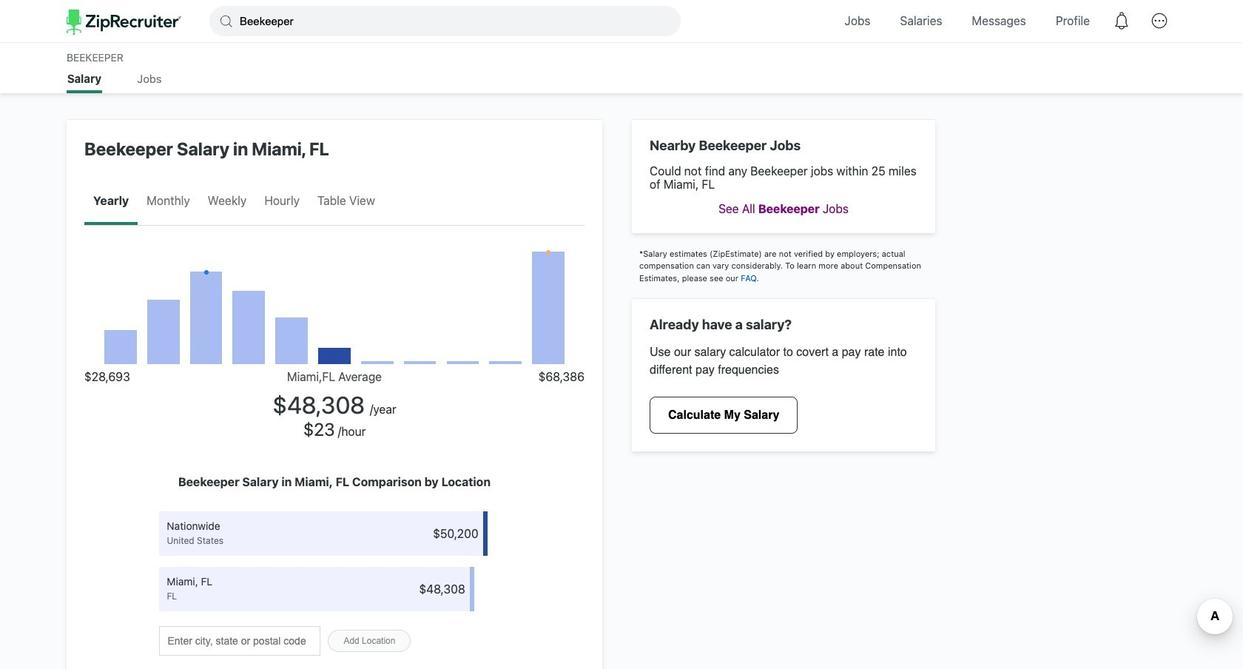 Task type: vqa. For each thing, say whether or not it's contained in the screenshot.
Search job title or keyword search box
no



Task type: locate. For each thing, give the bounding box(es) containing it.
tabs element
[[67, 72, 1177, 93]]

menu image
[[1143, 4, 1177, 38]]

ziprecruiter image
[[67, 10, 181, 35]]

None button
[[328, 630, 411, 652]]

notifications image
[[1105, 4, 1139, 38]]

tab list
[[84, 179, 309, 225]]



Task type: describe. For each thing, give the bounding box(es) containing it.
main element
[[67, 0, 1177, 42]]

Search job title or keyword text field
[[210, 6, 681, 36]]

Enter city, state or postal code text field
[[159, 626, 321, 656]]



